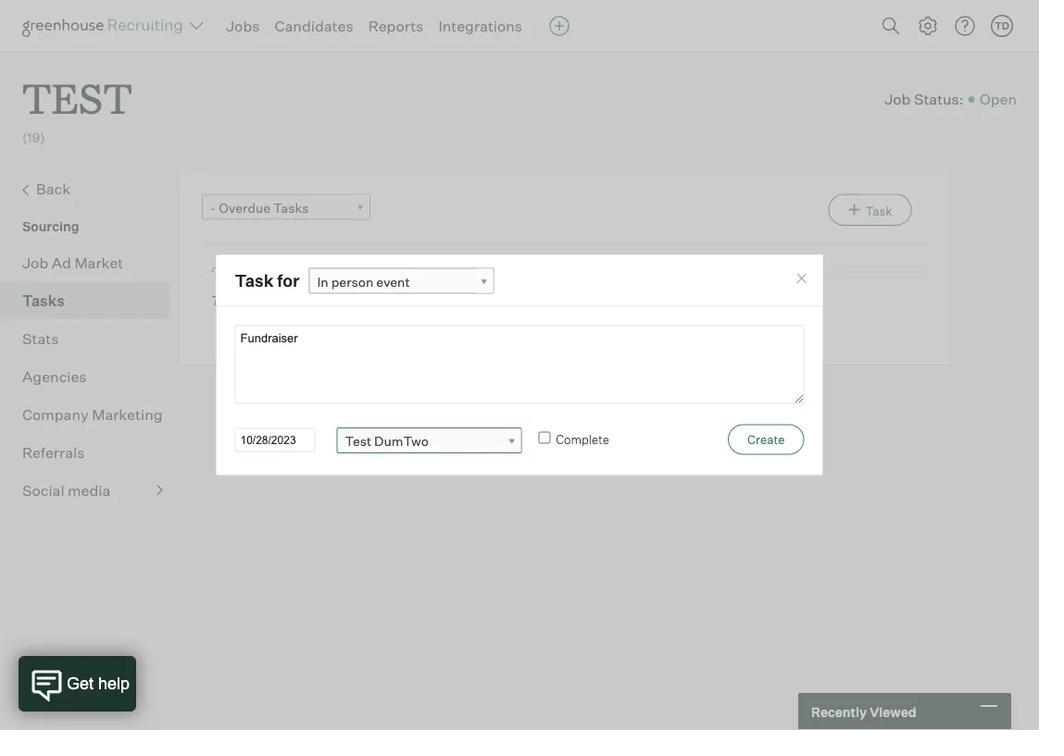 Task type: describe. For each thing, give the bounding box(es) containing it.
- overdue tasks link
[[202, 194, 371, 221]]

company
[[22, 405, 89, 424]]

status:
[[914, 90, 964, 108]]

complete
[[556, 432, 609, 447]]

agencies link
[[22, 366, 163, 388]]

no
[[273, 292, 288, 309]]

- overdue tasks
[[210, 200, 309, 216]]

jobs
[[226, 17, 260, 35]]

candidates link
[[275, 17, 354, 35]]

company marketing
[[22, 405, 163, 424]]

recently
[[811, 704, 867, 720]]

job for job ad market
[[22, 253, 48, 272]]

greenhouse recruiting image
[[22, 15, 189, 37]]

back
[[36, 179, 71, 198]]

referrals
[[22, 443, 85, 462]]

overdue
[[219, 200, 271, 216]]

for
[[277, 270, 300, 291]]

tasks inside - overdue tasks link
[[273, 200, 309, 216]]

sourcing
[[22, 218, 79, 235]]

none submit inside task for dialog
[[728, 425, 804, 455]]

in
[[317, 274, 329, 290]]

dos
[[361, 292, 383, 309]]

(19)
[[22, 130, 45, 146]]

tasks link
[[22, 290, 163, 312]]

ad
[[52, 253, 71, 272]]

task for sourcing
[[866, 204, 892, 218]]

overdue
[[291, 292, 340, 309]]

td button
[[991, 15, 1013, 37]]

task for task
[[304, 265, 328, 279]]

there
[[211, 292, 247, 309]]

task inside dialog
[[235, 270, 274, 291]]

stats
[[22, 329, 59, 348]]

there are no overdue to-dos
[[211, 292, 383, 309]]

task for
[[235, 270, 300, 291]]

test dumtwo link
[[337, 428, 522, 455]]

test dumtwo
[[345, 434, 429, 450]]

viewed
[[870, 704, 917, 720]]

social media link
[[22, 480, 163, 502]]

open
[[980, 90, 1017, 108]]

in person event link
[[309, 268, 494, 295]]



Task type: vqa. For each thing, say whether or not it's contained in the screenshot.
to-
yes



Task type: locate. For each thing, give the bounding box(es) containing it.
None submit
[[728, 425, 804, 455]]

0 vertical spatial job
[[885, 90, 911, 108]]

td button
[[987, 11, 1017, 41]]

0 vertical spatial tasks
[[273, 200, 309, 216]]

to-
[[343, 292, 361, 309]]

integrations link
[[438, 17, 523, 35]]

task
[[866, 204, 892, 218], [304, 265, 328, 279], [235, 270, 274, 291]]

reports
[[368, 17, 424, 35]]

tasks
[[273, 200, 309, 216], [22, 291, 65, 310]]

stats link
[[22, 328, 163, 350]]

test
[[345, 434, 372, 450]]

What In person event task are you going to do next? text field
[[235, 325, 804, 404]]

recently viewed
[[811, 704, 917, 720]]

tasks right overdue
[[273, 200, 309, 216]]

market
[[74, 253, 123, 272]]

tasks up stats
[[22, 291, 65, 310]]

0 horizontal spatial tasks
[[22, 291, 65, 310]]

marketing
[[92, 405, 163, 424]]

media
[[68, 481, 111, 500]]

search image
[[880, 15, 902, 37]]

event
[[376, 274, 410, 290]]

1 horizontal spatial tasks
[[273, 200, 309, 216]]

company marketing link
[[22, 404, 163, 426]]

agencies
[[22, 367, 87, 386]]

referrals link
[[22, 442, 163, 464]]

1 horizontal spatial task
[[304, 265, 328, 279]]

1 vertical spatial tasks
[[22, 291, 65, 310]]

job ad market
[[22, 253, 123, 272]]

social media
[[22, 481, 111, 500]]

2 horizontal spatial task
[[866, 204, 892, 218]]

0 horizontal spatial job
[[22, 253, 48, 272]]

td
[[995, 19, 1010, 32]]

dumtwo
[[374, 434, 429, 450]]

back link
[[22, 178, 163, 202]]

close image
[[794, 272, 809, 286]]

Due Date text field
[[235, 428, 315, 452]]

job left ad
[[22, 253, 48, 272]]

job ad market link
[[22, 252, 163, 274]]

1 vertical spatial job
[[22, 253, 48, 272]]

person
[[331, 274, 374, 290]]

jobs link
[[226, 17, 260, 35]]

are
[[250, 292, 270, 309]]

job left "status:"
[[885, 90, 911, 108]]

Complete checkbox
[[539, 432, 551, 444]]

in person event
[[317, 274, 410, 290]]

candidates
[[275, 17, 354, 35]]

test
[[22, 70, 132, 125]]

tasks inside tasks link
[[22, 291, 65, 310]]

category
[[211, 265, 258, 279]]

job status:
[[885, 90, 964, 108]]

-
[[210, 200, 216, 216]]

test link
[[22, 52, 132, 129]]

task for dialog
[[215, 254, 824, 476]]

reports link
[[368, 17, 424, 35]]

social
[[22, 481, 64, 500]]

1 horizontal spatial job
[[885, 90, 911, 108]]

test (19)
[[22, 70, 132, 146]]

integrations
[[438, 17, 523, 35]]

job
[[885, 90, 911, 108], [22, 253, 48, 272]]

0 horizontal spatial task
[[235, 270, 274, 291]]

job for job status:
[[885, 90, 911, 108]]

configure image
[[917, 15, 939, 37]]



